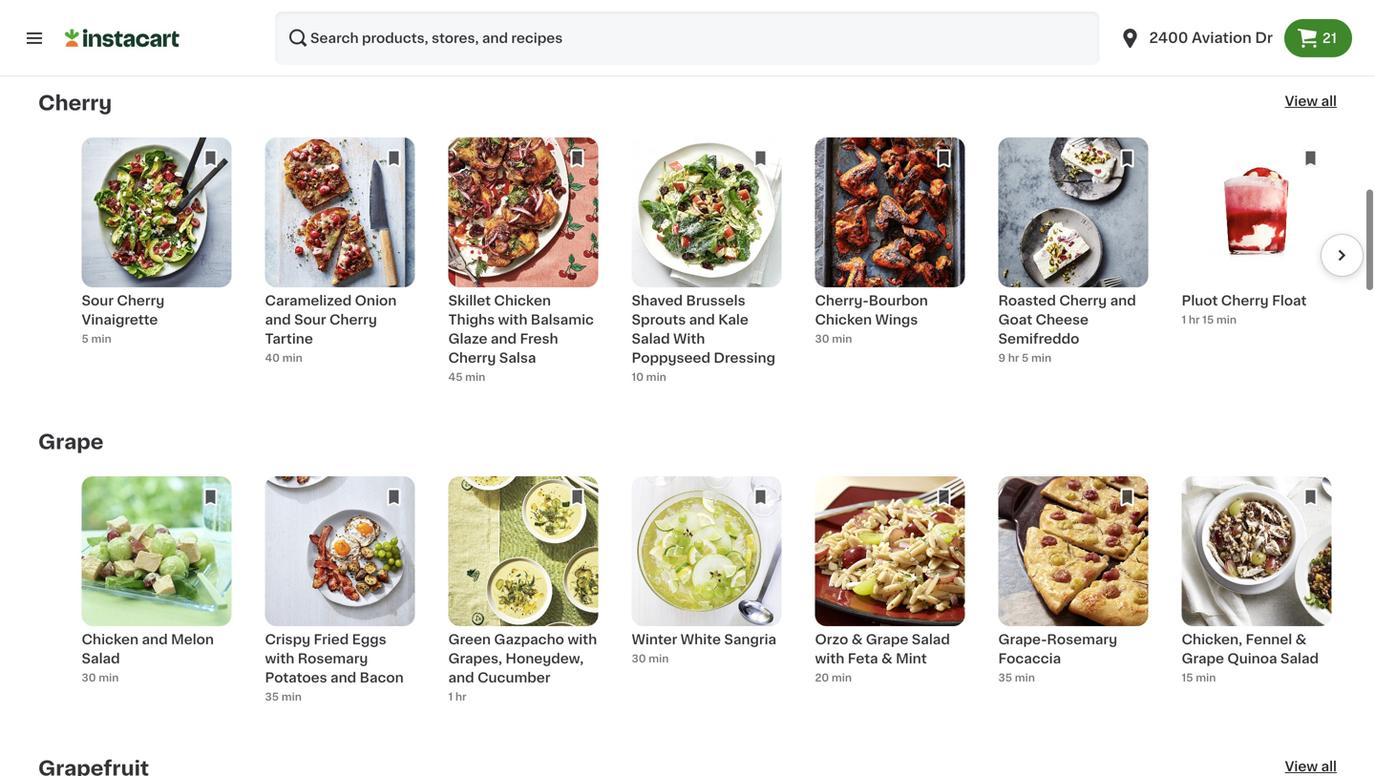 Task type: describe. For each thing, give the bounding box(es) containing it.
crispy
[[265, 634, 311, 647]]

green
[[449, 634, 491, 647]]

melon
[[171, 634, 214, 647]]

chicken,
[[1182, 634, 1243, 647]]

winter
[[632, 634, 678, 647]]

recipe card group containing cherry-bourbon chicken wings
[[815, 137, 965, 372]]

recipe card group containing orzo & grape salad with feta & mint
[[815, 477, 965, 712]]

recipe card group containing shaved brussels sprouts and kale salad with poppyseed dressing
[[632, 137, 782, 385]]

1 hr 15 min
[[1182, 315, 1237, 325]]

2400
[[1150, 31, 1189, 45]]

recipe card group containing chicken, fennel & grape quinoa salad
[[1182, 477, 1332, 712]]

cheese
[[1036, 313, 1089, 327]]

fresh
[[520, 332, 559, 346]]

10 min
[[632, 372, 667, 383]]

2 view all link from the top
[[1286, 758, 1338, 777]]

pluot cherry float
[[1182, 294, 1307, 307]]

item carousel region containing sour cherry vinaigrette
[[38, 137, 1364, 385]]

caramelized onion and sour cherry tartine
[[265, 294, 397, 346]]

with inside skillet chicken thighs with balsamic glaze and fresh cherry salsa
[[498, 313, 528, 327]]

0 horizontal spatial grape
[[38, 433, 104, 453]]

fried
[[314, 634, 349, 647]]

1 all from the top
[[1322, 94, 1338, 108]]

pluot
[[1182, 294, 1218, 307]]

cherry-bourbon chicken wings
[[815, 294, 928, 327]]

45 min
[[449, 372, 486, 383]]

1 hr
[[449, 692, 467, 703]]

dressing
[[714, 351, 776, 365]]

9 hr 5 min
[[999, 353, 1052, 363]]

grapes,
[[449, 653, 503, 666]]

item carousel region containing chicken and melon salad
[[38, 477, 1364, 712]]

and inside shaved brussels sprouts and kale salad with poppyseed dressing
[[689, 313, 715, 327]]

fennel
[[1246, 634, 1293, 647]]

and inside the roasted cherry and goat cheese semifreddo
[[1111, 294, 1137, 307]]

potatoes
[[265, 672, 327, 685]]

2 view all from the top
[[1286, 761, 1338, 774]]

hr for roasted cherry and goat cheese semifreddo
[[1009, 353, 1020, 363]]

& inside chicken, fennel & grape quinoa salad
[[1296, 634, 1307, 647]]

10
[[632, 372, 644, 383]]

35 for grape-rosemary focaccia
[[999, 673, 1013, 684]]

mint
[[896, 653, 927, 666]]

crispy fried eggs with rosemary potatoes and bacon
[[265, 634, 404, 685]]

wings
[[876, 313, 918, 327]]

30 min for winter white sangria
[[632, 654, 669, 665]]

with
[[674, 332, 705, 346]]

2 2400 aviation dr button from the left
[[1119, 11, 1273, 65]]

salad inside shaved brussels sprouts and kale salad with poppyseed dressing
[[632, 332, 670, 346]]

sprouts
[[632, 313, 686, 327]]

2 all from the top
[[1322, 761, 1338, 774]]

recipe card group containing grape-rosemary focaccia
[[999, 477, 1149, 712]]

30 for winter white sangria
[[632, 654, 646, 665]]

gazpacho
[[494, 634, 565, 647]]

hr for pluot cherry float
[[1189, 315, 1200, 325]]

30 min for cherry-bourbon chicken wings
[[815, 334, 853, 344]]

onion
[[355, 294, 397, 307]]

3 20 min link from the left
[[1182, 0, 1332, 46]]

25 min link
[[815, 0, 965, 46]]

chicken, fennel & grape quinoa salad
[[1182, 634, 1319, 666]]

3 hr 20 min
[[632, 7, 692, 18]]

45
[[449, 372, 463, 383]]

recipe card group containing caramelized onion and sour cherry tartine
[[265, 137, 415, 372]]

roasted cherry and goat cheese semifreddo
[[999, 294, 1137, 346]]

1 2400 aviation dr button from the left
[[1108, 11, 1285, 65]]

and inside caramelized onion and sour cherry tartine
[[265, 313, 291, 327]]

white
[[681, 634, 721, 647]]

salad inside orzo & grape salad with feta & mint
[[912, 634, 950, 647]]

and inside the green gazpacho with grapes, honeydew, and cucumber
[[449, 672, 474, 685]]

recipe card group containing skillet chicken thighs with balsamic glaze and fresh cherry salsa
[[449, 137, 599, 385]]

21 button
[[1285, 19, 1353, 57]]

grape inside chicken, fennel & grape quinoa salad
[[1182, 653, 1225, 666]]

orzo
[[815, 634, 849, 647]]

0 vertical spatial 15 min
[[265, 7, 299, 18]]

2 20 min link from the left
[[999, 0, 1149, 46]]

chicken inside "cherry-bourbon chicken wings"
[[815, 313, 872, 327]]

cherry inside skillet chicken thighs with balsamic glaze and fresh cherry salsa
[[449, 351, 496, 365]]

shaved brussels sprouts and kale salad with poppyseed dressing
[[632, 294, 776, 365]]

1 view all link from the top
[[1286, 92, 1338, 114]]

caramelized
[[265, 294, 352, 307]]

recipe card group containing sour cherry vinaigrette
[[82, 137, 232, 372]]

1 15 min link from the left
[[82, 0, 232, 46]]

aviation
[[1192, 31, 1252, 45]]

cherry inside caramelized onion and sour cherry tartine
[[330, 313, 377, 327]]

skillet
[[449, 294, 491, 307]]

chicken inside chicken and melon salad
[[82, 634, 139, 647]]

0 vertical spatial 5
[[82, 334, 89, 344]]

green gazpacho with grapes, honeydew, and cucumber
[[449, 634, 597, 685]]

35 for crispy fried eggs with rosemary potatoes and bacon
[[265, 692, 279, 703]]

bacon
[[360, 672, 404, 685]]

poppyseed
[[632, 351, 711, 365]]

cherry inside the roasted cherry and goat cheese semifreddo
[[1060, 294, 1107, 307]]

2400 aviation dr
[[1150, 31, 1273, 45]]

30 for cherry-bourbon chicken wings
[[815, 334, 830, 344]]

with inside crispy fried eggs with rosemary potatoes and bacon
[[265, 653, 295, 666]]

25
[[815, 7, 829, 18]]

goat
[[999, 313, 1033, 327]]

hr right 3
[[641, 7, 653, 18]]



Task type: locate. For each thing, give the bounding box(es) containing it.
and left pluot
[[1111, 294, 1137, 307]]

1 horizontal spatial 35
[[999, 673, 1013, 684]]

honeydew,
[[506, 653, 584, 666]]

1 vertical spatial 35
[[265, 692, 279, 703]]

0 vertical spatial view all link
[[1286, 92, 1338, 114]]

feta
[[848, 653, 879, 666]]

20 min link
[[449, 0, 599, 46], [999, 0, 1149, 46], [1182, 0, 1332, 46]]

recipe card group containing roasted cherry and goat cheese semifreddo
[[999, 137, 1149, 372]]

semifreddo
[[999, 332, 1080, 346]]

30 down chicken and melon salad
[[82, 673, 96, 684]]

1 down pluot
[[1182, 315, 1187, 325]]

cherry up 1 hr 15 min
[[1222, 294, 1269, 307]]

2 horizontal spatial 15 min
[[1182, 673, 1217, 684]]

cherry down instacart logo
[[38, 93, 112, 113]]

hr right 9
[[1009, 353, 1020, 363]]

35 min down 'focaccia'
[[999, 673, 1035, 684]]

15 min link
[[82, 0, 232, 46], [265, 0, 415, 46]]

view all
[[1286, 94, 1338, 108], [1286, 761, 1338, 774]]

35 min down potatoes
[[265, 692, 302, 703]]

1 down the grapes,
[[449, 692, 453, 703]]

0 horizontal spatial 5
[[82, 334, 89, 344]]

30 down cherry-
[[815, 334, 830, 344]]

shaved
[[632, 294, 683, 307]]

hr down pluot
[[1189, 315, 1200, 325]]

chicken left the melon
[[82, 634, 139, 647]]

roasted
[[999, 294, 1057, 307]]

1 vertical spatial 5
[[1022, 353, 1029, 363]]

1 horizontal spatial 5
[[1022, 353, 1029, 363]]

glaze
[[449, 332, 488, 346]]

35 min for grape-rosemary focaccia
[[999, 673, 1035, 684]]

35 min for crispy fried eggs with rosemary potatoes and bacon
[[265, 692, 302, 703]]

1 vertical spatial view
[[1286, 761, 1319, 774]]

dr
[[1256, 31, 1273, 45]]

with inside the green gazpacho with grapes, honeydew, and cucumber
[[568, 634, 597, 647]]

with
[[498, 313, 528, 327], [568, 634, 597, 647], [265, 653, 295, 666], [815, 653, 845, 666]]

recipe card group containing pluot cherry float
[[1182, 137, 1332, 372]]

0 vertical spatial 30
[[815, 334, 830, 344]]

& right the feta
[[882, 653, 893, 666]]

1 vertical spatial item carousel region
[[38, 477, 1364, 712]]

0 horizontal spatial &
[[852, 634, 863, 647]]

min
[[279, 7, 299, 18], [465, 7, 485, 18], [672, 7, 692, 18], [832, 7, 852, 18], [1015, 7, 1036, 18], [96, 26, 116, 37], [1199, 26, 1219, 37], [1217, 315, 1237, 325], [91, 334, 111, 344], [832, 334, 853, 344], [282, 353, 303, 363], [1032, 353, 1052, 363], [465, 372, 486, 383], [646, 372, 667, 383], [649, 654, 669, 665], [99, 673, 119, 684], [832, 673, 852, 684], [1015, 673, 1035, 684], [1196, 673, 1217, 684], [282, 692, 302, 703]]

1 horizontal spatial chicken
[[494, 294, 551, 307]]

1 horizontal spatial 20 min link
[[999, 0, 1149, 46]]

1 view from the top
[[1286, 94, 1319, 108]]

1 vertical spatial 35 min
[[265, 692, 302, 703]]

cherry-
[[815, 294, 869, 307]]

0 horizontal spatial 1
[[449, 692, 453, 703]]

2 horizontal spatial 20 min link
[[1182, 0, 1332, 46]]

1 vertical spatial sour
[[294, 313, 326, 327]]

cherry inside sour cherry vinaigrette
[[117, 294, 165, 307]]

all
[[1322, 94, 1338, 108], [1322, 761, 1338, 774]]

winter white sangria
[[632, 634, 777, 647]]

chicken
[[494, 294, 551, 307], [815, 313, 872, 327], [82, 634, 139, 647]]

chicken inside skillet chicken thighs with balsamic glaze and fresh cherry salsa
[[494, 294, 551, 307]]

1 vertical spatial 1
[[449, 692, 453, 703]]

9
[[999, 353, 1006, 363]]

& right fennel
[[1296, 634, 1307, 647]]

with down orzo
[[815, 653, 845, 666]]

30 down winter
[[632, 654, 646, 665]]

sour inside caramelized onion and sour cherry tartine
[[294, 313, 326, 327]]

with up "fresh"
[[498, 313, 528, 327]]

0 horizontal spatial 15 min
[[82, 26, 116, 37]]

1 horizontal spatial 15 min link
[[265, 0, 415, 46]]

and
[[1111, 294, 1137, 307], [265, 313, 291, 327], [689, 313, 715, 327], [491, 332, 517, 346], [142, 634, 168, 647], [331, 672, 357, 685], [449, 672, 474, 685]]

30
[[815, 334, 830, 344], [632, 654, 646, 665], [82, 673, 96, 684]]

0 vertical spatial sour
[[82, 294, 114, 307]]

hr down the grapes,
[[456, 692, 467, 703]]

chicken down cherry-
[[815, 313, 872, 327]]

quinoa
[[1228, 653, 1278, 666]]

3
[[632, 7, 639, 18]]

grape-
[[999, 634, 1048, 647]]

35 min
[[999, 673, 1035, 684], [265, 692, 302, 703]]

sour cherry vinaigrette
[[82, 294, 165, 327]]

bourbon
[[869, 294, 928, 307]]

with down the crispy
[[265, 653, 295, 666]]

2 horizontal spatial chicken
[[815, 313, 872, 327]]

30 min down chicken and melon salad
[[82, 673, 119, 684]]

recipe card group containing crispy fried eggs with rosemary potatoes and bacon
[[265, 477, 415, 712]]

1 horizontal spatial 15 min
[[265, 7, 299, 18]]

1 horizontal spatial 35 min
[[999, 673, 1035, 684]]

thighs
[[449, 313, 495, 327]]

salad inside chicken, fennel & grape quinoa salad
[[1281, 653, 1319, 666]]

1 vertical spatial rosemary
[[298, 653, 368, 666]]

cherry up the 'vinaigrette'
[[117, 294, 165, 307]]

0 vertical spatial chicken
[[494, 294, 551, 307]]

chicken up "fresh"
[[494, 294, 551, 307]]

and up salsa
[[491, 332, 517, 346]]

sour
[[82, 294, 114, 307], [294, 313, 326, 327]]

salsa
[[499, 351, 536, 365]]

cherry up cheese
[[1060, 294, 1107, 307]]

0 vertical spatial grape
[[38, 433, 104, 453]]

orzo & grape salad with feta & mint
[[815, 634, 950, 666]]

brussels
[[686, 294, 746, 307]]

Search field
[[275, 11, 1100, 65]]

None search field
[[275, 11, 1100, 65]]

1 vertical spatial grape
[[866, 634, 909, 647]]

0 horizontal spatial 20 min link
[[449, 0, 599, 46]]

0 vertical spatial rosemary
[[1048, 634, 1118, 647]]

1 horizontal spatial 30
[[632, 654, 646, 665]]

40 min
[[265, 353, 303, 363]]

2 horizontal spatial 30 min
[[815, 334, 853, 344]]

cherry
[[38, 93, 112, 113], [117, 294, 165, 307], [1060, 294, 1107, 307], [1222, 294, 1269, 307], [330, 313, 377, 327], [449, 351, 496, 365]]

sour inside sour cherry vinaigrette
[[82, 294, 114, 307]]

2 horizontal spatial 30
[[815, 334, 830, 344]]

15
[[265, 7, 277, 18], [82, 26, 93, 37], [1203, 315, 1214, 325], [1182, 673, 1194, 684]]

1 for green gazpacho with grapes, honeydew, and cucumber
[[449, 692, 453, 703]]

2 horizontal spatial &
[[1296, 634, 1307, 647]]

view all link
[[1286, 92, 1338, 114], [1286, 758, 1338, 777]]

chicken and melon salad
[[82, 634, 214, 666]]

recipe card group containing chicken and melon salad
[[82, 477, 232, 712]]

grape inside orzo & grape salad with feta & mint
[[866, 634, 909, 647]]

20
[[449, 7, 463, 18], [655, 7, 669, 18], [999, 7, 1013, 18], [1182, 26, 1196, 37], [815, 673, 829, 684]]

2 vertical spatial 30 min
[[82, 673, 119, 684]]

0 horizontal spatial 30 min
[[82, 673, 119, 684]]

1 vertical spatial 15 min
[[82, 26, 116, 37]]

30 for chicken and melon salad
[[82, 673, 96, 684]]

and up the with
[[689, 313, 715, 327]]

hr for green gazpacho with grapes, honeydew, and cucumber
[[456, 692, 467, 703]]

30 min for chicken and melon salad
[[82, 673, 119, 684]]

2 view from the top
[[1286, 761, 1319, 774]]

salad inside chicken and melon salad
[[82, 653, 120, 666]]

float
[[1273, 294, 1307, 307]]

and inside skillet chicken thighs with balsamic glaze and fresh cherry salsa
[[491, 332, 517, 346]]

rosemary down fried on the bottom of the page
[[298, 653, 368, 666]]

1 view all from the top
[[1286, 94, 1338, 108]]

kale
[[719, 313, 749, 327]]

3 hr 20 min link
[[632, 0, 782, 46]]

5
[[82, 334, 89, 344], [1022, 353, 1029, 363]]

0 horizontal spatial chicken
[[82, 634, 139, 647]]

2 vertical spatial 30
[[82, 673, 96, 684]]

1 20 min link from the left
[[449, 0, 599, 46]]

rosemary inside grape-rosemary focaccia
[[1048, 634, 1118, 647]]

0 horizontal spatial 35 min
[[265, 692, 302, 703]]

1 horizontal spatial sour
[[294, 313, 326, 327]]

balsamic
[[531, 313, 594, 327]]

1 horizontal spatial rosemary
[[1048, 634, 1118, 647]]

25 min
[[815, 7, 852, 18]]

0 vertical spatial view all
[[1286, 94, 1338, 108]]

35 down potatoes
[[265, 692, 279, 703]]

1 horizontal spatial 1
[[1182, 315, 1187, 325]]

1 vertical spatial chicken
[[815, 313, 872, 327]]

30 min
[[815, 334, 853, 344], [632, 654, 669, 665], [82, 673, 119, 684]]

1 horizontal spatial grape
[[866, 634, 909, 647]]

vinaigrette
[[82, 313, 158, 327]]

eggs
[[352, 634, 387, 647]]

40
[[265, 353, 280, 363]]

35 down 'focaccia'
[[999, 673, 1013, 684]]

& up the feta
[[852, 634, 863, 647]]

sour up the 'vinaigrette'
[[82, 294, 114, 307]]

2 vertical spatial grape
[[1182, 653, 1225, 666]]

grape-rosemary focaccia
[[999, 634, 1118, 666]]

2 vertical spatial 15 min
[[1182, 673, 1217, 684]]

salad
[[632, 332, 670, 346], [912, 634, 950, 647], [82, 653, 120, 666], [1281, 653, 1319, 666]]

5 down the 'vinaigrette'
[[82, 334, 89, 344]]

0 horizontal spatial 30
[[82, 673, 96, 684]]

and left the melon
[[142, 634, 168, 647]]

0 horizontal spatial rosemary
[[298, 653, 368, 666]]

rosemary inside crispy fried eggs with rosemary potatoes and bacon
[[298, 653, 368, 666]]

0 vertical spatial item carousel region
[[38, 137, 1364, 385]]

item carousel region
[[38, 137, 1364, 385], [38, 477, 1364, 712]]

0 vertical spatial 35 min
[[999, 673, 1035, 684]]

2400 aviation dr button
[[1108, 11, 1285, 65], [1119, 11, 1273, 65]]

30 min down winter
[[632, 654, 669, 665]]

grape
[[38, 433, 104, 453], [866, 634, 909, 647], [1182, 653, 1225, 666]]

instacart logo image
[[65, 27, 180, 50]]

cherry down glaze
[[449, 351, 496, 365]]

and inside crispy fried eggs with rosemary potatoes and bacon
[[331, 672, 357, 685]]

1 for pluot cherry float
[[1182, 315, 1187, 325]]

recipe card group
[[82, 137, 232, 372], [265, 137, 415, 372], [449, 137, 599, 385], [632, 137, 782, 385], [815, 137, 965, 372], [999, 137, 1149, 372], [1182, 137, 1332, 372], [82, 477, 232, 712], [265, 477, 415, 712], [449, 477, 599, 712], [632, 477, 782, 712], [815, 477, 965, 712], [999, 477, 1149, 712], [1182, 477, 1332, 712]]

skillet chicken thighs with balsamic glaze and fresh cherry salsa
[[449, 294, 594, 365]]

21
[[1323, 32, 1338, 45]]

5 right 9
[[1022, 353, 1029, 363]]

2 vertical spatial chicken
[[82, 634, 139, 647]]

and inside chicken and melon salad
[[142, 634, 168, 647]]

1 horizontal spatial 30 min
[[632, 654, 669, 665]]

1 vertical spatial view all
[[1286, 761, 1338, 774]]

and up 1 hr
[[449, 672, 474, 685]]

1 vertical spatial all
[[1322, 761, 1338, 774]]

recipe card group containing winter white sangria
[[632, 477, 782, 712]]

sour down caramelized
[[294, 313, 326, 327]]

1 item carousel region from the top
[[38, 137, 1364, 385]]

and up tartine
[[265, 313, 291, 327]]

2 horizontal spatial grape
[[1182, 653, 1225, 666]]

0 horizontal spatial 35
[[265, 692, 279, 703]]

recipe card group containing green gazpacho with grapes, honeydew, and cucumber
[[449, 477, 599, 712]]

1 vertical spatial 30 min
[[632, 654, 669, 665]]

15 min inside recipe card group
[[1182, 673, 1217, 684]]

cherry down 'onion'
[[330, 313, 377, 327]]

0 vertical spatial 30 min
[[815, 334, 853, 344]]

0 vertical spatial 35
[[999, 673, 1013, 684]]

2 item carousel region from the top
[[38, 477, 1364, 712]]

1 vertical spatial view all link
[[1286, 758, 1338, 777]]

rosemary up 'focaccia'
[[1048, 634, 1118, 647]]

tartine
[[265, 332, 313, 346]]

0 horizontal spatial 15 min link
[[82, 0, 232, 46]]

cucumber
[[478, 672, 551, 685]]

35
[[999, 673, 1013, 684], [265, 692, 279, 703]]

0 vertical spatial 1
[[1182, 315, 1187, 325]]

and left "bacon"
[[331, 672, 357, 685]]

5 min
[[82, 334, 111, 344]]

sangria
[[724, 634, 777, 647]]

with up 'honeydew,'
[[568, 634, 597, 647]]

with inside orzo & grape salad with feta & mint
[[815, 653, 845, 666]]

2 15 min link from the left
[[265, 0, 415, 46]]

30 min down cherry-
[[815, 334, 853, 344]]

0 horizontal spatial sour
[[82, 294, 114, 307]]

rosemary
[[1048, 634, 1118, 647], [298, 653, 368, 666]]

1 horizontal spatial &
[[882, 653, 893, 666]]

0 vertical spatial all
[[1322, 94, 1338, 108]]

focaccia
[[999, 653, 1062, 666]]

&
[[852, 634, 863, 647], [1296, 634, 1307, 647], [882, 653, 893, 666]]

0 vertical spatial view
[[1286, 94, 1319, 108]]

1 vertical spatial 30
[[632, 654, 646, 665]]



Task type: vqa. For each thing, say whether or not it's contained in the screenshot.


